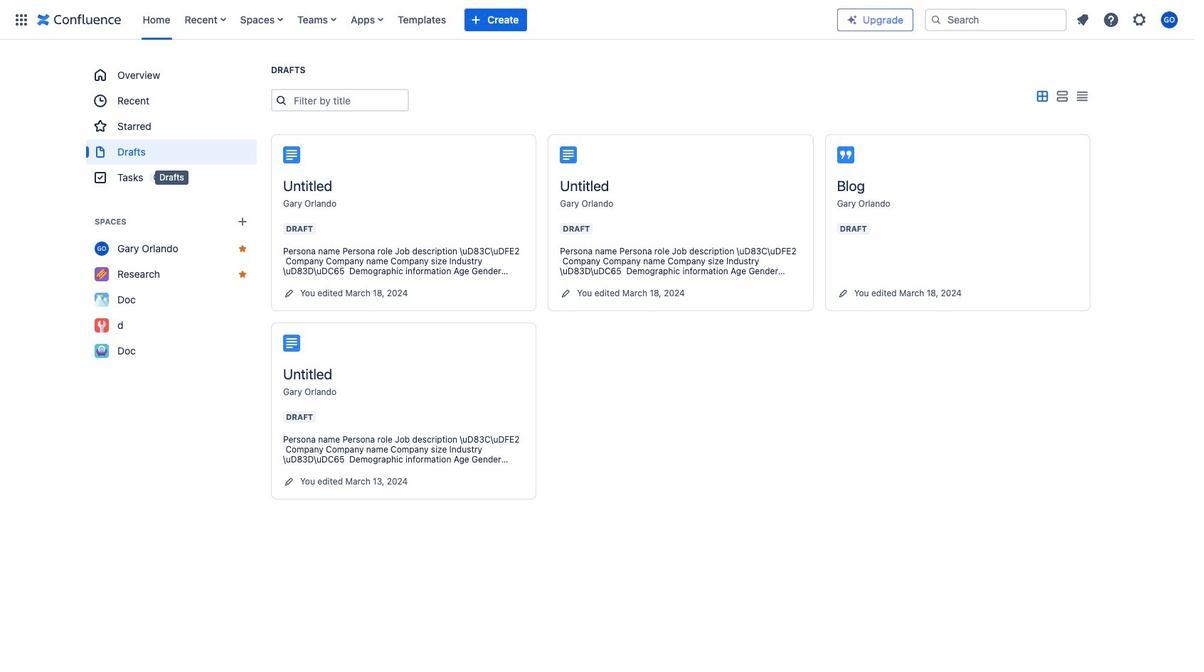 Task type: locate. For each thing, give the bounding box(es) containing it.
page image
[[283, 147, 300, 164], [560, 147, 577, 164], [283, 335, 300, 352]]

banner
[[0, 0, 1195, 40]]

confluence image
[[37, 11, 121, 28], [37, 11, 121, 28]]

settings icon image
[[1131, 11, 1148, 28]]

list image
[[1053, 88, 1071, 105]]

your profile and preferences image
[[1161, 11, 1178, 28]]

list
[[136, 0, 837, 39], [1070, 7, 1187, 32]]

0 horizontal spatial list
[[136, 0, 837, 39]]

1 horizontal spatial list
[[1070, 7, 1187, 32]]

global element
[[9, 0, 837, 39]]

None search field
[[925, 8, 1067, 31]]

help icon image
[[1103, 11, 1120, 28]]

1 vertical spatial unstar this space image
[[237, 269, 248, 280]]

create a space image
[[234, 213, 251, 230]]

list for appswitcher icon
[[136, 0, 837, 39]]

unstar this space image
[[237, 243, 248, 255], [237, 269, 248, 280]]

0 vertical spatial unstar this space image
[[237, 243, 248, 255]]

group
[[86, 63, 257, 191]]



Task type: vqa. For each thing, say whether or not it's contained in the screenshot.
the Cards icon in the top of the page
yes



Task type: describe. For each thing, give the bounding box(es) containing it.
list for 'premium' "image"
[[1070, 7, 1187, 32]]

Filter by title field
[[290, 90, 408, 110]]

notification icon image
[[1074, 11, 1091, 28]]

Search field
[[925, 8, 1067, 31]]

compact list image
[[1073, 88, 1090, 105]]

cards image
[[1034, 88, 1051, 105]]

blog image
[[837, 147, 854, 164]]

1 unstar this space image from the top
[[237, 243, 248, 255]]

premium image
[[846, 14, 858, 25]]

2 unstar this space image from the top
[[237, 269, 248, 280]]

search image
[[930, 14, 942, 25]]

appswitcher icon image
[[13, 11, 30, 28]]



